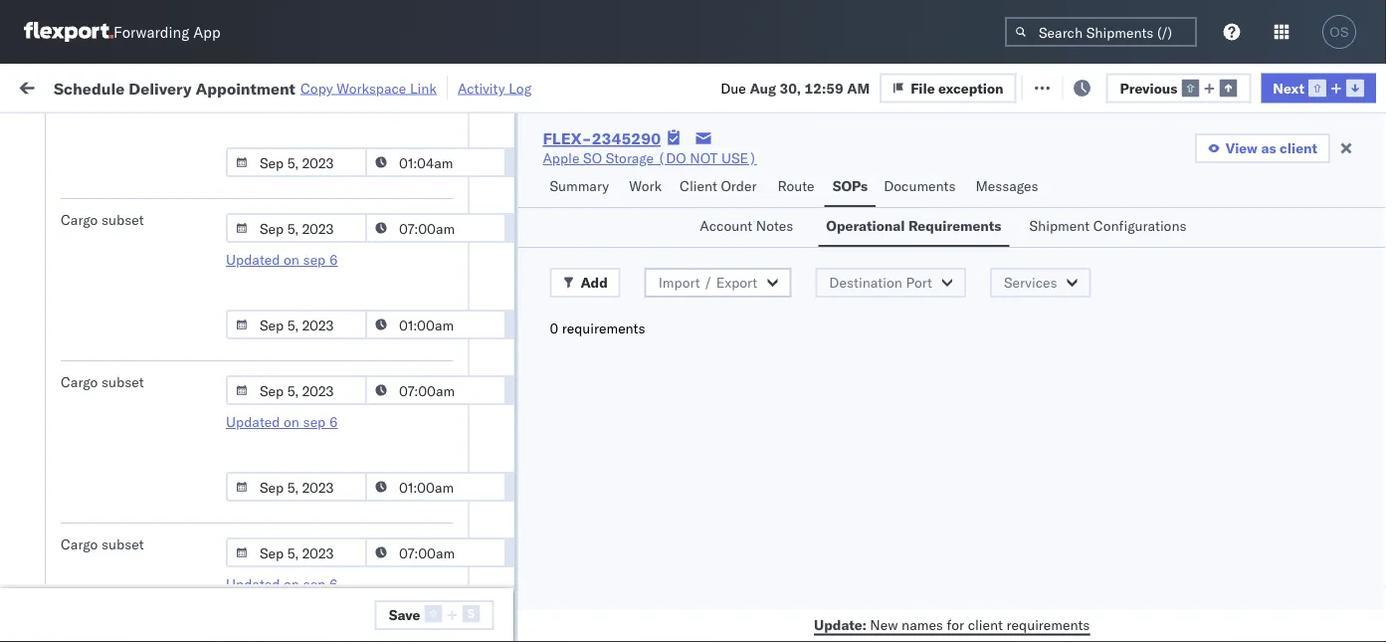 Task type: locate. For each thing, give the bounding box(es) containing it.
forwarding app
[[113, 22, 221, 41]]

exception: missing bill of lading numbers button
[[42, 132, 299, 174]]

2023 right 19,
[[483, 188, 517, 205]]

schedule delivery appointment button up schedule pickup from madrid– barajas airport, madrid, spain
[[42, 273, 241, 295]]

2 6 from the top
[[329, 413, 338, 430]]

0 horizontal spatial 30,
[[458, 275, 479, 293]]

2023
[[475, 144, 509, 161], [483, 188, 517, 205], [483, 275, 517, 293], [480, 407, 514, 424], [479, 450, 513, 468], [466, 538, 500, 555], [469, 582, 504, 599]]

ca up "schiphol,"
[[46, 503, 65, 521]]

integration
[[868, 188, 937, 205]]

so
[[583, 149, 602, 167], [779, 275, 798, 293], [908, 275, 927, 293]]

2023 right "26,"
[[475, 144, 509, 161]]

air down mode
[[609, 188, 627, 205]]

0 horizontal spatial so
[[583, 149, 602, 167]]

aug
[[750, 79, 776, 96], [428, 188, 454, 205], [428, 275, 454, 293]]

barajas
[[46, 328, 93, 345]]

0 horizontal spatial storage
[[606, 149, 654, 167]]

12:59 up flexport demo consignee
[[805, 79, 844, 96]]

schedule delivery appointment link
[[42, 273, 241, 293], [46, 448, 245, 468]]

0 horizontal spatial documents
[[46, 591, 118, 608]]

(do
[[658, 149, 686, 167], [853, 275, 882, 293], [983, 275, 1012, 293]]

3 cargo subset from the top
[[61, 536, 144, 553]]

0 vertical spatial import
[[164, 77, 209, 95]]

port right destination
[[906, 274, 933, 291]]

0 vertical spatial jun
[[428, 450, 450, 468]]

internat
[[1341, 275, 1387, 293], [1341, 538, 1387, 555]]

am down 12:59 am mst, feb 28, 2023
[[363, 450, 386, 468]]

6 pdt from the top
[[518, 543, 543, 561]]

1 horizontal spatial apple
[[739, 275, 775, 293]]

confirm delivery
[[46, 187, 151, 204]]

1 pudong from the top
[[1289, 275, 1337, 293]]

confirm inside confirm pickup from amsterdam airport schiphol, haarlemmermeer, netherlands
[[42, 527, 93, 544]]

aug for 12:00 am mdt, aug 19, 2023
[[428, 188, 454, 205]]

1 horizontal spatial use)
[[917, 275, 953, 293]]

sep down "12:00"
[[303, 251, 326, 268]]

flex- for 2345290
[[543, 128, 592, 148]]

updated on sep 6 for 'updated on sep 6' button associated with fourth mmm d, yyyy text box from the top
[[226, 575, 338, 593]]

1 vertical spatial client
[[968, 616, 1003, 633]]

1 horizontal spatial storage
[[801, 275, 850, 293]]

2 vertical spatial updated on sep 6 button
[[226, 575, 338, 593]]

6 for fourth mmm d, yyyy text box from the bottom's 'updated on sep 6' button
[[329, 251, 338, 268]]

use) down operational requirements button
[[917, 275, 953, 293]]

mdt, down deadline button
[[389, 188, 424, 205]]

work up lading
[[212, 77, 247, 95]]

shanghai pudong internat for 12:59 am mdt, aug 30, 2023
[[1226, 275, 1387, 293]]

2 vertical spatial -- : -- -- text field
[[365, 537, 507, 567]]

cargo subset for fourth mmm d, yyyy text box from the bottom
[[61, 211, 144, 228]]

2 -- : -- -- text field from the top
[[365, 310, 507, 339]]

1 schedule pickup from los angeles, ca link from the top
[[46, 395, 283, 434]]

aug right due
[[750, 79, 776, 96]]

appointment
[[196, 78, 296, 98], [159, 274, 241, 292], [163, 449, 245, 467]]

confirm delivery link
[[46, 186, 151, 206]]

pickup up the airport, at the bottom left
[[108, 308, 151, 325]]

0 vertical spatial client
[[1280, 139, 1318, 157]]

flex-
[[543, 128, 592, 148], [1099, 144, 1142, 161], [1099, 188, 1142, 205], [1099, 231, 1142, 249]]

internat for 3:59 pm mdt, may 9, 2023
[[1341, 538, 1387, 555]]

unknown for schedule pickup from madrid– barajas airport, madrid, spain
[[321, 319, 383, 336]]

1 pdt from the top
[[518, 153, 543, 171]]

jun up save button
[[418, 582, 441, 599]]

1 vertical spatial -- : -- -- text field
[[365, 375, 507, 405]]

client down the flexport
[[739, 163, 771, 178]]

4 unknown from the top
[[321, 494, 383, 512]]

0 vertical spatial subset
[[101, 211, 144, 228]]

2 horizontal spatial apple
[[868, 275, 905, 293]]

file down search shipments (/) text box
[[1051, 77, 1075, 95]]

flex-2345290
[[543, 128, 661, 148]]

ca down barajas on the left bottom of the page
[[46, 416, 65, 433]]

from for the schedule pickup from madrid– barajas airport, madrid, spain link
[[155, 308, 184, 325]]

delivery up schedule pickup from madrid– barajas airport, madrid, spain
[[104, 274, 155, 292]]

madrid,
[[149, 328, 198, 345]]

Search Shipments (/) text field
[[1005, 17, 1197, 47]]

1 vertical spatial consignee
[[868, 163, 925, 178]]

file up 'consignee' button
[[911, 79, 935, 96]]

delivery inside "confirm delivery" link
[[100, 187, 151, 204]]

consignee up sops
[[835, 144, 902, 161]]

1 vertical spatial port
[[906, 274, 933, 291]]

mdt, down 12:00 am mdt, aug 19, 2023
[[389, 275, 424, 293]]

2 unknown from the top
[[321, 319, 383, 336]]

1 vertical spatial updated on sep 6 button
[[226, 413, 338, 430]]

schedule delivery appointment link up schedule pickup from madrid– barajas airport, madrid, spain
[[42, 273, 241, 293]]

3 sep from the top
[[303, 575, 326, 593]]

4 air from the top
[[609, 319, 627, 336]]

requirements
[[909, 217, 1002, 234]]

requirements
[[562, 320, 645, 337], [1007, 616, 1090, 633]]

from down confirm pickup from los angeles, ca "button"
[[155, 396, 184, 413]]

1 horizontal spatial airport
[[252, 527, 296, 544]]

2023 right '9,'
[[466, 538, 500, 555]]

1 shanghai from the top
[[1226, 275, 1285, 293]]

1 horizontal spatial work
[[629, 177, 662, 195]]

1 pm from the top
[[354, 538, 376, 555]]

1 vertical spatial subset
[[101, 373, 144, 391]]

route
[[778, 177, 815, 195]]

updated on sep 6 button for 2nd mmm d, yyyy text box from the top
[[226, 413, 338, 430]]

-- : -- -- text field for 2nd mmm d, yyyy text box from the top
[[365, 375, 507, 405]]

sep down 3:59
[[303, 575, 326, 593]]

2 pm from the top
[[354, 582, 376, 599]]

from
[[155, 220, 184, 238], [155, 308, 184, 325], [123, 362, 152, 379], [155, 396, 184, 413], [155, 483, 184, 501], [143, 527, 172, 544]]

confirm down barajas on the left bottom of the page
[[22, 362, 73, 379]]

flex-2318555 button
[[1067, 183, 1206, 211], [1067, 183, 1206, 211]]

am for 12:00 am mdt, aug 19, 2023
[[363, 188, 386, 205]]

1 vertical spatial mmm d, yyyy text field
[[226, 310, 367, 339]]

exception: missing bill of lading numbers link
[[42, 132, 299, 172]]

5 pdt from the top
[[518, 478, 543, 495]]

0 vertical spatial schedule delivery appointment link
[[42, 273, 241, 293]]

documents down 'netherlands'
[[46, 591, 118, 608]]

mdt, for 19,
[[389, 188, 424, 205]]

1 horizontal spatial 30,
[[780, 79, 801, 96]]

(do down --
[[853, 275, 882, 293]]

from inside confirm pickup from amsterdam airport schiphol, haarlemmermeer, netherlands
[[143, 527, 172, 544]]

import
[[164, 77, 209, 95], [659, 274, 700, 291]]

3 -- : -- -- text field from the top
[[365, 472, 507, 502]]

angeles, inside "button"
[[182, 362, 236, 379]]

3 air from the top
[[609, 275, 627, 293]]

1 6 from the top
[[329, 251, 338, 268]]

2023 for 12:59 am mdt, aug 30, 2023
[[483, 275, 517, 293]]

port
[[1284, 163, 1307, 178], [906, 274, 933, 291]]

1 vertical spatial schedule pickup from los angeles, ca
[[46, 483, 268, 521]]

schedule pickup from los angeles, ca up haarlemmermeer,
[[46, 483, 268, 521]]

file exception
[[1051, 77, 1144, 95], [911, 79, 1004, 96]]

1 vertical spatial confirm
[[22, 362, 73, 379]]

1 vertical spatial pudong
[[1289, 538, 1337, 555]]

mdt, left may
[[379, 538, 414, 555]]

0 vertical spatial internat
[[1341, 275, 1387, 293]]

activity
[[458, 79, 505, 97]]

pdt for fourth mmm d, yyyy text box from the bottom
[[518, 219, 543, 236]]

12:59 for 12:59 am mst, feb 28, 2023
[[321, 407, 359, 424]]

mdt, for 15,
[[389, 450, 424, 468]]

mdt, left jul
[[389, 144, 424, 161]]

2 vertical spatial 6
[[329, 575, 338, 593]]

pickup inside schedule pickup from madrid– barajas airport, madrid, spain
[[108, 308, 151, 325]]

1 cargo from the top
[[61, 211, 98, 228]]

batch action
[[1279, 77, 1366, 95]]

am right 10:58
[[363, 144, 386, 161]]

confirm inside "button"
[[22, 362, 73, 379]]

ca for unknown schedule pickup from los angeles, ca link
[[46, 503, 65, 521]]

0 vertical spatial shanghai pudong internat
[[1226, 275, 1387, 293]]

pudong for 12:59 am mdt, aug 30, 2023
[[1289, 275, 1337, 293]]

1 vertical spatial updated
[[226, 413, 280, 430]]

air for -
[[609, 231, 627, 249]]

mdt, for 11,
[[379, 582, 414, 599]]

0 vertical spatial -- : -- -- text field
[[365, 213, 507, 243]]

aug left 19,
[[428, 188, 454, 205]]

subset up customs
[[101, 536, 144, 553]]

0 horizontal spatial work
[[212, 77, 247, 95]]

from inside schedule pickup from madrid– barajas airport, madrid, spain
[[155, 308, 184, 325]]

1 vertical spatial schedule pickup from los angeles, ca link
[[46, 482, 283, 522]]

1 vertical spatial airport
[[252, 527, 296, 544]]

15,
[[454, 450, 475, 468]]

1 horizontal spatial port
[[1284, 163, 1307, 178]]

los down confirm pickup from los angeles, ca "button"
[[188, 396, 210, 413]]

updated on sep 6 button for fourth mmm d, yyyy text box from the top
[[226, 575, 338, 593]]

client for client order
[[680, 177, 718, 195]]

log
[[509, 79, 532, 97]]

12:59 up 3:59
[[321, 450, 359, 468]]

consignee inside button
[[868, 163, 925, 178]]

delivery
[[129, 78, 192, 98], [100, 187, 151, 204], [104, 274, 155, 292], [108, 449, 159, 467]]

4 pdt from the top
[[518, 381, 543, 399]]

1 sep from the top
[[303, 251, 326, 268]]

0 horizontal spatial client
[[680, 177, 718, 195]]

unknown for schedule pickup from los angeles international airport
[[321, 231, 383, 249]]

1 vertical spatial sep
[[303, 413, 326, 430]]

unknown down 12:59 am mdt, aug 30, 2023
[[321, 319, 383, 336]]

updated on sep 6 button
[[226, 251, 338, 268], [226, 413, 338, 430], [226, 575, 338, 593]]

from inside "button"
[[123, 362, 152, 379]]

unknown down "12:00"
[[321, 231, 383, 249]]

amsterdam
[[176, 527, 248, 544]]

2 updated on sep 6 from the top
[[226, 413, 338, 430]]

0 vertical spatial work
[[212, 77, 247, 95]]

3 unknown from the top
[[321, 363, 383, 380]]

1 -- : -- -- text field from the top
[[365, 147, 507, 177]]

name
[[774, 163, 806, 178]]

1 vertical spatial schedule delivery appointment
[[46, 449, 245, 467]]

am for 12:59 am mdt, aug 30, 2023
[[363, 275, 386, 293]]

confirm down numbers
[[46, 187, 97, 204]]

3 updated on sep 6 button from the top
[[226, 575, 338, 593]]

(do up work button
[[658, 149, 686, 167]]

am right "12:00"
[[363, 188, 386, 205]]

ca inside "button"
[[240, 362, 259, 379]]

0 vertical spatial cargo
[[61, 211, 98, 228]]

1 updated on sep 6 button from the top
[[226, 251, 338, 268]]

2 vertical spatial confirm
[[42, 527, 93, 544]]

1 vertical spatial documents
[[46, 591, 118, 608]]

pm
[[354, 538, 376, 555], [354, 582, 376, 599]]

pickup for "confirm pickup from los angeles, ca" link
[[76, 362, 119, 379]]

client right for
[[968, 616, 1003, 633]]

0 vertical spatial pudong
[[1289, 275, 1337, 293]]

air for apple
[[609, 275, 627, 293]]

- up 'destination port'
[[877, 231, 885, 249]]

ca for schedule pickup from los angeles, ca link corresponding to 12:59 am mst, feb 28, 2023
[[46, 416, 65, 433]]

1 vertical spatial import
[[659, 274, 700, 291]]

sep
[[303, 251, 326, 268], [303, 413, 326, 430], [303, 575, 326, 593]]

resize handle column header
[[285, 154, 309, 642], [506, 154, 530, 642], [575, 154, 599, 642], [705, 154, 729, 642], [834, 154, 858, 642], [1033, 154, 1057, 642], [1192, 154, 1216, 642], [1351, 154, 1375, 642]]

-- : -- -- text field up feb on the bottom left of the page
[[365, 375, 507, 405]]

destination port button
[[816, 268, 966, 298]]

0 vertical spatial confirm
[[46, 187, 97, 204]]

1 horizontal spatial not
[[886, 275, 914, 293]]

am
[[847, 79, 870, 96], [363, 144, 386, 161], [363, 188, 386, 205], [363, 275, 386, 293], [363, 407, 386, 424], [363, 450, 386, 468]]

documents
[[884, 177, 956, 195], [46, 591, 118, 608]]

1 -- : -- -- text field from the top
[[365, 213, 507, 243]]

apple
[[543, 149, 580, 167], [739, 275, 775, 293], [868, 275, 905, 293]]

2 vertical spatial -- : -- -- text field
[[365, 472, 507, 502]]

mdt, up save
[[379, 582, 414, 599]]

from up haarlemmermeer,
[[143, 527, 172, 544]]

cargo down confirm delivery button
[[61, 211, 98, 228]]

airport right amsterdam
[[252, 527, 296, 544]]

shanghai
[[1226, 275, 1285, 293], [1226, 538, 1285, 555]]

pickup for schedule pickup from los angeles international airport link
[[108, 220, 151, 238]]

client up departure port button
[[1280, 139, 1318, 157]]

jun left "15,"
[[428, 450, 450, 468]]

0 vertical spatial requirements
[[562, 320, 645, 337]]

- up destination
[[868, 231, 877, 249]]

pickup down the airport, at the bottom left
[[76, 362, 119, 379]]

1 vertical spatial pm
[[354, 582, 376, 599]]

port down the china
[[1284, 163, 1307, 178]]

work down apple so storage (do not use) link
[[629, 177, 662, 195]]

2 vertical spatial cargo
[[61, 536, 98, 553]]

from for "confirm pickup from los angeles, ca" link
[[123, 362, 152, 379]]

account down client order button
[[700, 217, 753, 234]]

schedule pickup from los angeles, ca for unknown
[[46, 483, 268, 521]]

air down add 'button'
[[609, 319, 627, 336]]

0 vertical spatial updated on sep 6
[[226, 251, 338, 268]]

internat for 12:59 am mdt, aug 30, 2023
[[1341, 275, 1387, 293]]

0 vertical spatial account
[[970, 188, 1023, 205]]

pm right 4:00
[[354, 582, 376, 599]]

schedule pickup from los angeles, ca down confirm pickup from los angeles, ca "button"
[[46, 396, 268, 433]]

updated down spain
[[226, 413, 280, 430]]

6 left the mst,
[[329, 413, 338, 430]]

2 updated from the top
[[226, 413, 280, 430]]

mdt, for 26,
[[389, 144, 424, 161]]

mdt, for 30,
[[389, 275, 424, 293]]

0 horizontal spatial requirements
[[562, 320, 645, 337]]

12:59 am mst, feb 28, 2023
[[321, 407, 514, 424]]

confirm pickup from los angeles, ca link
[[22, 361, 259, 381]]

0 requirements
[[550, 320, 645, 337]]

0 vertical spatial shanghai
[[1226, 275, 1285, 293]]

documents inside 'button'
[[884, 177, 956, 195]]

numbers
[[42, 153, 99, 170]]

2 air from the top
[[609, 231, 627, 249]]

pickup up customs
[[96, 527, 139, 544]]

2 schedule pickup from los angeles, ca link from the top
[[46, 482, 283, 522]]

2023 right 28,
[[480, 407, 514, 424]]

2 sep from the top
[[303, 413, 326, 430]]

air up add 'button'
[[609, 231, 627, 249]]

save button
[[375, 600, 494, 630]]

2 vertical spatial updated on sep 6
[[226, 575, 338, 593]]

sep for 'updated on sep 6' button associated with 2nd mmm d, yyyy text box from the top
[[303, 413, 326, 430]]

12:59 left the mst,
[[321, 407, 359, 424]]

30, right due
[[780, 79, 801, 96]]

10:58 am mdt, jul 26, 2023
[[321, 144, 509, 161]]

2 subset from the top
[[101, 373, 144, 391]]

os
[[1330, 24, 1349, 39]]

1 vertical spatial cargo subset
[[61, 373, 144, 391]]

los inside schedule pickup from los angeles international airport
[[188, 220, 210, 238]]

2 shanghai from the top
[[1226, 538, 1285, 555]]

2023 for 12:00 am mdt, aug 19, 2023
[[483, 188, 517, 205]]

mmm d, yyyy text field up 3:59
[[226, 472, 367, 502]]

lading
[[205, 133, 248, 150]]

airport,
[[97, 328, 145, 345]]

6 down "12:00"
[[329, 251, 338, 268]]

2 -- : -- -- text field from the top
[[365, 375, 507, 405]]

mmm d, yyyy text field down spain
[[226, 375, 367, 405]]

0 horizontal spatial (do
[[658, 149, 686, 167]]

2 cargo from the top
[[61, 373, 98, 391]]

2023 left add 'button'
[[483, 275, 517, 293]]

work inside button
[[212, 77, 247, 95]]

6 for 'updated on sep 6' button associated with fourth mmm d, yyyy text box from the top
[[329, 575, 338, 593]]

appointment up amsterdam
[[163, 449, 245, 467]]

schedule delivery appointment for the topmost schedule delivery appointment link
[[42, 274, 241, 292]]

from for confirm pickup from amsterdam airport schiphol, haarlemmermeer, netherlands link
[[143, 527, 172, 544]]

port for departure port
[[1284, 163, 1307, 178]]

work inside button
[[629, 177, 662, 195]]

shanghai for 12:59 am mdt, aug 30, 2023
[[1226, 275, 1285, 293]]

1 internat from the top
[[1341, 275, 1387, 293]]

am for 12:59 am mdt, jun 15, 2023
[[363, 450, 386, 468]]

2023 right "15,"
[[479, 450, 513, 468]]

-- : -- -- text field for fourth mmm d, yyyy text box from the top
[[365, 537, 507, 567]]

batch
[[1279, 77, 1318, 95]]

1 vertical spatial account
[[700, 217, 753, 234]]

schedule pickup from los angeles, ca
[[46, 396, 268, 433], [46, 483, 268, 521]]

1857563
[[1142, 231, 1202, 249]]

pickup up haarlemmermeer,
[[108, 483, 151, 501]]

2 cargo subset from the top
[[61, 373, 144, 391]]

3 resize handle column header from the left
[[575, 154, 599, 642]]

2 vertical spatial cargo subset
[[61, 536, 144, 553]]

cargo subset down the airport, at the bottom left
[[61, 373, 144, 391]]

3 6 from the top
[[329, 575, 338, 593]]

schedule delivery appointment button down confirm pickup from los angeles, ca "button"
[[46, 448, 245, 470]]

1 cargo subset from the top
[[61, 211, 144, 228]]

delivery down confirm pickup from los angeles, ca "button"
[[108, 449, 159, 467]]

1 updated on sep 6 from the top
[[226, 251, 338, 268]]

so right destination
[[908, 275, 927, 293]]

1 vertical spatial shanghai pudong internat
[[1226, 538, 1387, 555]]

2 horizontal spatial (do
[[983, 275, 1012, 293]]

2 horizontal spatial storage
[[931, 275, 979, 293]]

9,
[[449, 538, 462, 555]]

delivery down workitem button
[[100, 187, 151, 204]]

1 vertical spatial requirements
[[1007, 616, 1090, 633]]

air for integration
[[609, 188, 627, 205]]

2 schedule pickup from los angeles, ca from the top
[[46, 483, 268, 521]]

schedule pickup from los angeles, ca for 12:59 am mst, feb 28, 2023
[[46, 396, 268, 433]]

0 horizontal spatial account
[[700, 217, 753, 234]]

3 updated from the top
[[226, 575, 280, 593]]

0 vertical spatial schedule delivery appointment button
[[42, 273, 241, 295]]

0 vertical spatial schedule delivery appointment
[[42, 274, 241, 292]]

3 updated on sep 6 from the top
[[226, 575, 338, 593]]

1 vertical spatial aug
[[428, 188, 454, 205]]

3 -- : -- -- text field from the top
[[365, 537, 507, 567]]

appointment up madrid–
[[159, 274, 241, 292]]

departure port button
[[1216, 158, 1387, 178]]

destination
[[829, 274, 903, 291]]

-- : -- -- text field
[[365, 147, 507, 177], [365, 310, 507, 339], [365, 472, 507, 502]]

1 vertical spatial schedule delivery appointment button
[[46, 448, 245, 470]]

app
[[193, 22, 221, 41]]

12:59 down "12:00"
[[321, 275, 359, 293]]

6
[[329, 251, 338, 268], [329, 413, 338, 430], [329, 575, 338, 593]]

pdt for 3rd mmm d, yyyy text box from the top
[[518, 478, 543, 495]]

MMM D, YYYY text field
[[226, 213, 367, 243], [226, 375, 367, 405], [226, 472, 367, 502], [226, 537, 367, 567]]

0 vertical spatial pm
[[354, 538, 376, 555]]

flex-1857563
[[1099, 231, 1202, 249]]

os button
[[1317, 9, 1363, 55]]

requirements right for
[[1007, 616, 1090, 633]]

flex-1919146
[[1099, 144, 1202, 161]]

mmm d, yyyy text field up 4:00
[[226, 537, 367, 567]]

from inside schedule pickup from los angeles international airport
[[155, 220, 184, 238]]

air right "add"
[[609, 275, 627, 293]]

0 vertical spatial cargo subset
[[61, 211, 144, 228]]

consignee up integration
[[868, 163, 925, 178]]

deadline button
[[311, 158, 510, 178]]

airport right international
[[130, 240, 174, 258]]

cargo for fourth mmm d, yyyy text box from the bottom
[[61, 211, 98, 228]]

1 vertical spatial jun
[[418, 582, 441, 599]]

2 shanghai pudong internat from the top
[[1226, 538, 1387, 555]]

jun
[[428, 450, 450, 468], [418, 582, 441, 599]]

1 horizontal spatial import
[[659, 274, 700, 291]]

1 horizontal spatial file
[[1051, 77, 1075, 95]]

1 air from the top
[[609, 188, 627, 205]]

jun for 15,
[[428, 450, 450, 468]]

2 vertical spatial sep
[[303, 575, 326, 593]]

12:59 for 12:59 am mdt, aug 30, 2023
[[321, 275, 359, 293]]

updated on sep 6
[[226, 251, 338, 268], [226, 413, 338, 430], [226, 575, 338, 593]]

2 resize handle column header from the left
[[506, 154, 530, 642]]

MMM D, YYYY text field
[[226, 147, 367, 177], [226, 310, 367, 339]]

not up client order
[[690, 149, 718, 167]]

2 vertical spatial aug
[[428, 275, 454, 293]]

pdt for 2nd mmm d, yyyy text box from the top
[[518, 381, 543, 399]]

client order
[[680, 177, 757, 195]]

ocean
[[609, 144, 650, 161]]

1 vertical spatial work
[[629, 177, 662, 195]]

0 vertical spatial mmm d, yyyy text field
[[226, 147, 367, 177]]

from up madrid,
[[155, 308, 184, 325]]

0 vertical spatial schedule pickup from los angeles, ca link
[[46, 395, 283, 434]]

pdt for 2nd mmm d, yyyy text field from the bottom of the page
[[518, 153, 543, 171]]

pdt for first mmm d, yyyy text field from the bottom of the page
[[518, 316, 543, 333]]

pickup inside confirm pickup from amsterdam airport schiphol, haarlemmermeer, netherlands
[[96, 527, 139, 544]]

use) up order
[[722, 149, 757, 167]]

jul
[[428, 144, 446, 161]]

1 vertical spatial shanghai
[[1226, 538, 1285, 555]]

schedule pickup from los angeles, ca link
[[46, 395, 283, 434], [46, 482, 283, 522]]

10:58
[[321, 144, 359, 161]]

requirements down "add"
[[562, 320, 645, 337]]

2023 right 11,
[[469, 582, 504, 599]]

from down workitem button
[[155, 220, 184, 238]]

0 vertical spatial 6
[[329, 251, 338, 268]]

import up of
[[164, 77, 209, 95]]

2 vertical spatial updated
[[226, 575, 280, 593]]

pickup inside schedule pickup from los angeles international airport
[[108, 220, 151, 238]]

1 shanghai pudong internat from the top
[[1226, 275, 1387, 293]]

0 horizontal spatial port
[[906, 274, 933, 291]]

1 vertical spatial 6
[[329, 413, 338, 430]]

subset down confirm delivery button
[[101, 211, 144, 228]]

pickup inside "button"
[[76, 362, 119, 379]]

of
[[189, 133, 202, 150]]

cargo subset down confirm delivery button
[[61, 211, 144, 228]]

1 vertical spatial updated on sep 6
[[226, 413, 338, 430]]

2023 for 3:59 pm mdt, may 9, 2023
[[466, 538, 500, 555]]

1 schedule pickup from los angeles, ca from the top
[[46, 396, 268, 433]]

-- : -- -- text field
[[365, 213, 507, 243], [365, 375, 507, 405], [365, 537, 507, 567]]

1 updated from the top
[[226, 251, 280, 268]]

0 vertical spatial sep
[[303, 251, 326, 268]]

759 at risk
[[362, 77, 431, 95]]

unknown up 12:59 am mst, feb 28, 2023
[[321, 363, 383, 380]]

2 internat from the top
[[1341, 538, 1387, 555]]

1 subset from the top
[[101, 211, 144, 228]]

2 pdt from the top
[[518, 219, 543, 236]]

operational requirements button
[[818, 208, 1010, 247]]

2 updated on sep 6 button from the top
[[226, 413, 338, 430]]

2 pudong from the top
[[1289, 538, 1337, 555]]

mdt, for 9,
[[379, 538, 414, 555]]

shanghai for 3:59 pm mdt, may 9, 2023
[[1226, 538, 1285, 555]]

-- : -- -- text field down 12:00 am mdt, aug 19, 2023
[[365, 213, 507, 243]]

flex-2318555
[[1099, 188, 1202, 205]]

0 vertical spatial port
[[1284, 163, 1307, 178]]

use) down shipment on the top
[[1047, 275, 1082, 293]]

26,
[[450, 144, 471, 161]]

shanghai pudong internat
[[1226, 275, 1387, 293], [1226, 538, 1387, 555]]

1 unknown from the top
[[321, 231, 383, 249]]

destination port
[[829, 274, 933, 291]]

apple so storage (do not use) link
[[543, 148, 757, 168]]

3 pdt from the top
[[518, 316, 543, 333]]



Task type: vqa. For each thing, say whether or not it's contained in the screenshot.
left NOT
yes



Task type: describe. For each thing, give the bounding box(es) containing it.
2023 for 12:59 am mst, feb 28, 2023
[[480, 407, 514, 424]]

--
[[868, 231, 885, 249]]

flex- for 1919146
[[1099, 144, 1142, 161]]

1 horizontal spatial exception
[[1079, 77, 1144, 95]]

flexport demo consignee
[[739, 144, 902, 161]]

8 resize handle column header from the left
[[1351, 154, 1375, 642]]

schedule pickup from los angeles international airport
[[46, 220, 264, 258]]

at
[[391, 77, 404, 95]]

3 mmm d, yyyy text field from the top
[[226, 472, 367, 502]]

route button
[[770, 168, 825, 207]]

test
[[940, 188, 967, 205]]

copy workspace link button
[[301, 79, 437, 97]]

- left the suitsupply at the top right
[[1026, 188, 1035, 205]]

sops
[[833, 177, 868, 195]]

track
[[502, 77, 535, 95]]

jun for 11,
[[418, 582, 441, 599]]

forwarding
[[113, 22, 189, 41]]

messages
[[976, 177, 1039, 195]]

operational requirements
[[826, 217, 1002, 234]]

link
[[410, 79, 437, 97]]

messages button
[[968, 168, 1049, 207]]

missing
[[112, 133, 161, 150]]

pickup for the schedule pickup from madrid– barajas airport, madrid, spain link
[[108, 308, 151, 325]]

services button
[[990, 268, 1091, 298]]

205 on track
[[453, 77, 535, 95]]

airport inside confirm pickup from amsterdam airport schiphol, haarlemmermeer, netherlands
[[252, 527, 296, 544]]

workspace
[[337, 79, 406, 97]]

exception:
[[42, 133, 109, 150]]

12:59 for 12:59 am mdt, jun 15, 2023
[[321, 450, 359, 468]]

-- : -- -- text field for 2nd mmm d, yyyy text box from the top
[[365, 472, 507, 502]]

next button
[[1261, 73, 1377, 103]]

2 horizontal spatial use)
[[1047, 275, 1082, 293]]

12:59 am mdt, jun 15, 2023
[[321, 450, 513, 468]]

1 horizontal spatial so
[[779, 275, 798, 293]]

filtered by:
[[20, 122, 91, 139]]

import for import work
[[164, 77, 209, 95]]

am for 12:59 am mst, feb 28, 2023
[[363, 407, 386, 424]]

filtered
[[20, 122, 68, 139]]

ca for "confirm pickup from los angeles, ca" link
[[240, 362, 259, 379]]

pm for 3:59
[[354, 538, 376, 555]]

2 mmm d, yyyy text field from the top
[[226, 310, 367, 339]]

spain
[[201, 328, 237, 345]]

on for -- : -- -- text field corresponding to fourth mmm d, yyyy text box from the bottom
[[284, 251, 300, 268]]

client inside button
[[1280, 139, 1318, 157]]

1 horizontal spatial (do
[[853, 275, 882, 293]]

sep for 'updated on sep 6' button associated with fourth mmm d, yyyy text box from the top
[[303, 575, 326, 593]]

los inside "button"
[[156, 362, 178, 379]]

export
[[716, 274, 758, 291]]

(0)
[[319, 77, 345, 95]]

3 cargo from the top
[[61, 536, 98, 553]]

may
[[418, 538, 446, 555]]

updated on sep 6 for 'updated on sep 6' button associated with 2nd mmm d, yyyy text box from the top
[[226, 413, 338, 430]]

international
[[46, 240, 126, 258]]

client for client name
[[739, 163, 771, 178]]

updated on sep 6 for fourth mmm d, yyyy text box from the bottom's 'updated on sep 6' button
[[226, 251, 338, 268]]

add
[[581, 274, 608, 291]]

due
[[721, 79, 746, 96]]

1 mmm d, yyyy text field from the top
[[226, 147, 367, 177]]

schedule pickup from los angeles, ca link for 12:59 am mst, feb 28, 2023
[[46, 395, 283, 434]]

0 horizontal spatial file exception
[[911, 79, 1004, 96]]

flex- for 2318555
[[1099, 188, 1142, 205]]

client order button
[[672, 168, 770, 207]]

4 mmm d, yyyy text field from the top
[[226, 537, 367, 567]]

schiphol,
[[42, 547, 102, 564]]

1 horizontal spatial requirements
[[1007, 616, 1090, 633]]

from up amsterdam
[[155, 483, 184, 501]]

sep for fourth mmm d, yyyy text box from the bottom's 'updated on sep 6' button
[[303, 251, 326, 268]]

documents inside upload customs clearance documents
[[46, 591, 118, 608]]

2 mmm d, yyyy text field from the top
[[226, 375, 367, 405]]

aug for 12:59 am mdt, aug 30, 2023
[[428, 275, 454, 293]]

0 horizontal spatial use)
[[722, 149, 757, 167]]

as
[[1261, 139, 1277, 157]]

2023 for 4:00 pm mdt, jun 11, 2023
[[469, 582, 504, 599]]

2023 for 10:58 am mdt, jul 26, 2023
[[475, 144, 509, 161]]

schedule pickup from los angeles, ca link for unknown
[[46, 482, 283, 522]]

services
[[1004, 274, 1058, 291]]

2 horizontal spatial not
[[1015, 275, 1043, 293]]

0 horizontal spatial not
[[690, 149, 718, 167]]

schedule delivery appointment for bottom schedule delivery appointment link
[[46, 449, 245, 467]]

updated on sep 6 button for fourth mmm d, yyyy text box from the bottom
[[226, 251, 338, 268]]

/
[[704, 274, 713, 291]]

update:
[[814, 616, 867, 633]]

pudong for 3:59 pm mdt, may 9, 2023
[[1289, 538, 1337, 555]]

Search Work text field
[[722, 71, 939, 101]]

clearance
[[154, 571, 218, 588]]

summary button
[[542, 168, 621, 207]]

0 horizontal spatial client
[[968, 616, 1003, 633]]

integration test account - suitsupply
[[868, 188, 1105, 205]]

add button
[[550, 268, 621, 298]]

schedule pickup from los angeles international airport link
[[46, 219, 283, 259]]

new
[[870, 616, 898, 633]]

4:00 pm mdt, jun 11, 2023
[[321, 582, 504, 599]]

pickup for confirm pickup from amsterdam airport schiphol, haarlemmermeer, netherlands link
[[96, 527, 139, 544]]

confirm pickup from los angeles, ca button
[[22, 361, 259, 383]]

subset for fourth mmm d, yyyy text box from the bottom
[[101, 211, 144, 228]]

1 resize handle column header from the left
[[285, 154, 309, 642]]

0 vertical spatial consignee
[[835, 144, 902, 161]]

1 vertical spatial appointment
[[159, 274, 241, 292]]

from for schedule pickup from los angeles international airport link
[[155, 220, 184, 238]]

my work
[[16, 72, 105, 100]]

customs
[[95, 571, 151, 588]]

28,
[[455, 407, 476, 424]]

unknown for schedule pickup from los angeles, ca
[[321, 494, 383, 512]]

activity log
[[458, 79, 532, 97]]

pdt for fourth mmm d, yyyy text box from the top
[[518, 543, 543, 561]]

schedule inside schedule pickup from los angeles international airport
[[46, 220, 105, 238]]

759
[[362, 77, 388, 95]]

schedule inside schedule pickup from madrid– barajas airport, madrid, spain
[[46, 308, 105, 325]]

2023 for 12:59 am mdt, jun 15, 2023
[[479, 450, 513, 468]]

confirm for confirm pickup from amsterdam airport schiphol, haarlemmermeer, netherlands
[[42, 527, 93, 544]]

pickup down confirm pickup from los angeles, ca "button"
[[108, 396, 151, 413]]

view
[[1226, 139, 1258, 157]]

client name button
[[729, 158, 838, 178]]

confirm for confirm delivery
[[46, 187, 97, 204]]

19,
[[458, 188, 479, 205]]

delivery up bill
[[129, 78, 192, 98]]

ca down departure port button
[[1311, 231, 1329, 249]]

los right 1857563
[[1226, 231, 1249, 249]]

snooze
[[539, 163, 579, 178]]

operational
[[826, 217, 905, 234]]

5 resize handle column header from the left
[[834, 154, 858, 642]]

airport inside schedule pickup from los angeles international airport
[[130, 240, 174, 258]]

1 horizontal spatial file exception
[[1051, 77, 1144, 95]]

2 vertical spatial appointment
[[163, 449, 245, 467]]

configurations
[[1094, 217, 1187, 234]]

shipment configurations button
[[1022, 208, 1204, 247]]

shanghai pudong internat for 3:59 pm mdt, may 9, 2023
[[1226, 538, 1387, 555]]

shipment configurations
[[1030, 217, 1187, 234]]

los up amsterdam
[[188, 483, 210, 501]]

bill
[[165, 133, 185, 150]]

-- : -- -- text field for fourth mmm d, yyyy text box from the bottom
[[365, 213, 507, 243]]

0 vertical spatial appointment
[[196, 78, 296, 98]]

confirm delivery button
[[46, 186, 151, 208]]

0 horizontal spatial apple
[[543, 149, 580, 167]]

confirm pickup from amsterdam airport schiphol, haarlemmermeer, netherlands button
[[42, 526, 299, 584]]

my
[[16, 72, 48, 100]]

pm for 4:00
[[354, 582, 376, 599]]

mst,
[[389, 407, 423, 424]]

2345290
[[592, 128, 661, 148]]

order
[[721, 177, 757, 195]]

3 subset from the top
[[101, 536, 144, 553]]

flexport. image
[[24, 22, 113, 42]]

2 horizontal spatial so
[[908, 275, 927, 293]]

update: new names for client requirements
[[814, 616, 1090, 633]]

next
[[1273, 79, 1305, 96]]

account inside button
[[700, 217, 753, 234]]

import work
[[164, 77, 247, 95]]

on for -- : -- -- text field related to fourth mmm d, yyyy text box from the top
[[284, 575, 300, 593]]

-- : -- -- text field for fourth mmm d, yyyy text box from the bottom
[[365, 310, 507, 339]]

4:00
[[321, 582, 351, 599]]

3:59 pm mdt, may 9, 2023
[[321, 538, 500, 555]]

risk
[[407, 77, 431, 95]]

cargo subset for 2nd mmm d, yyyy text box from the top
[[61, 373, 144, 391]]

schedule pickup from madrid– barajas airport, madrid, spain
[[46, 308, 240, 345]]

1 mmm d, yyyy text field from the top
[[226, 213, 367, 243]]

1 vertical spatial schedule delivery appointment link
[[46, 448, 245, 468]]

departure
[[1226, 163, 1281, 178]]

subset for 2nd mmm d, yyyy text box from the top
[[101, 373, 144, 391]]

confirm for confirm pickup from los angeles, ca
[[22, 362, 73, 379]]

mode
[[609, 163, 640, 178]]

madrid–
[[188, 308, 240, 325]]

2318555
[[1142, 188, 1202, 205]]

0 horizontal spatial file
[[911, 79, 935, 96]]

on for -- : -- -- text field for 2nd mmm d, yyyy text box from the top
[[284, 413, 300, 430]]

1 vertical spatial 30,
[[458, 275, 479, 293]]

7 resize handle column header from the left
[[1192, 154, 1216, 642]]

batch action button
[[1249, 71, 1379, 101]]

shipment
[[1030, 217, 1090, 234]]

import for import / export
[[659, 274, 700, 291]]

schedule delivery appointment copy workspace link
[[54, 78, 437, 98]]

flex- for 1857563
[[1099, 231, 1142, 249]]

6 resize handle column header from the left
[[1033, 154, 1057, 642]]

0 vertical spatial aug
[[750, 79, 776, 96]]

haarlemmermeer,
[[105, 547, 219, 564]]

am up flexport demo consignee
[[847, 79, 870, 96]]

deadline
[[321, 163, 369, 178]]

6 for 'updated on sep 6' button associated with 2nd mmm d, yyyy text box from the top
[[329, 413, 338, 430]]

documents button
[[876, 168, 968, 207]]

0 horizontal spatial exception
[[939, 79, 1004, 96]]

port for destination port
[[906, 274, 933, 291]]

import work button
[[156, 64, 255, 108]]

mode button
[[599, 158, 709, 178]]

4 resize handle column header from the left
[[705, 154, 729, 642]]

save
[[389, 606, 420, 623]]

cargo for 2nd mmm d, yyyy text box from the top
[[61, 373, 98, 391]]

0 vertical spatial 30,
[[780, 79, 801, 96]]

feb
[[427, 407, 451, 424]]



